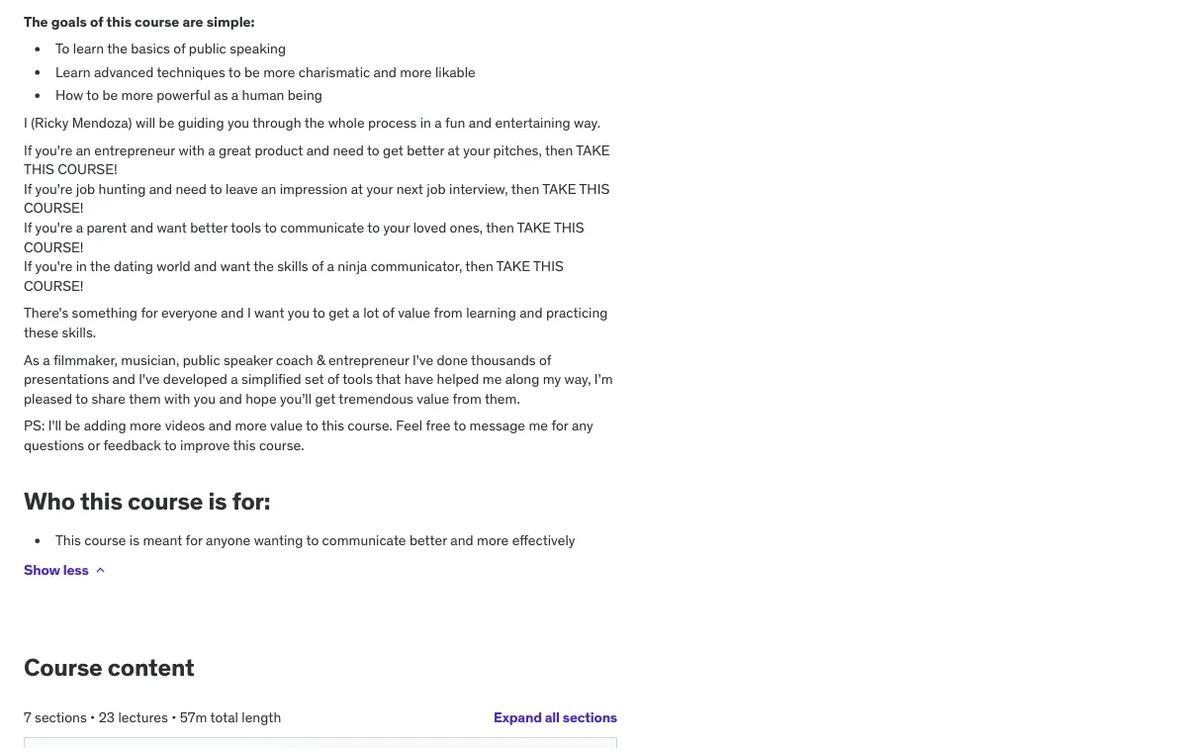 Task type: describe. For each thing, give the bounding box(es) containing it.
less
[[63, 561, 89, 579]]

1 vertical spatial communicate
[[322, 532, 406, 550]]

0 horizontal spatial is
[[130, 532, 140, 550]]

human
[[242, 87, 284, 105]]

a left fun
[[435, 114, 442, 132]]

learn
[[55, 63, 91, 81]]

to down process
[[367, 141, 380, 159]]

lot
[[363, 304, 379, 322]]

filmmaker,
[[53, 351, 118, 369]]

expand
[[494, 709, 542, 727]]

product
[[255, 141, 303, 159]]

and right charismatic
[[374, 63, 397, 81]]

& entrepreneur i've
[[317, 351, 434, 369]]

and up improve
[[208, 417, 232, 435]]

meant
[[143, 532, 182, 550]]

through
[[253, 114, 301, 132]]

0 horizontal spatial need
[[176, 180, 207, 198]]

course inside the goals of this course are simple: to learn the basics of public speaking learn advanced techniques to be more charismatic and more likable how to be more powerful as a human being i (ricky mendoza) will be guiding you through the whole process in a fun and entertaining way. if you're an entrepreneur with a great product and need to get better at your pitches, then take this course! if you're job hunting and need to leave an impression at your next job interview, then take this course! if you're a parent and want better tools to communicate to your loved ones, then take this course! if you're in the dating world and want the skills of a ninja communicator, then take this course! there's something for everyone and i want you to get a lot of value from learning and practicing these skills. as a filmmaker, musician, public speaker coach & entrepreneur i've done thousands of presentations and i've developed a simplified set of tools that have helped me along my way, i'm pleased to share them with you and hope you'll get tremendous value from them. ps: i'll be adding more videos and more value to this course. feel free to message me for any questions or feedback to improve this course.
[[135, 13, 179, 31]]

1 horizontal spatial tools
[[343, 371, 373, 388]]

more down hope
[[235, 417, 267, 435]]

0 vertical spatial for
[[141, 304, 158, 322]]

1 vertical spatial get
[[329, 304, 349, 322]]

2 horizontal spatial you
[[288, 304, 310, 322]]

4 you're from the top
[[35, 258, 73, 276]]

charismatic
[[299, 63, 370, 81]]

2 vertical spatial value
[[270, 417, 303, 435]]

wanting
[[254, 532, 303, 550]]

set
[[305, 371, 324, 388]]

1 horizontal spatial course.
[[348, 417, 393, 435]]

2 vertical spatial you
[[194, 390, 216, 408]]

entertaining
[[495, 114, 571, 132]]

have
[[404, 371, 434, 388]]

2 job from the left
[[427, 180, 446, 198]]

world
[[157, 258, 191, 276]]

to down speaking
[[228, 63, 241, 81]]

more down advanced
[[121, 87, 153, 105]]

0 horizontal spatial tools
[[231, 219, 261, 237]]

show less
[[24, 561, 89, 579]]

developed
[[163, 371, 228, 388]]

the up advanced
[[107, 40, 128, 58]]

0 vertical spatial is
[[208, 486, 227, 516]]

57m
[[180, 709, 207, 727]]

this up basics
[[106, 13, 132, 31]]

or
[[88, 437, 100, 454]]

that
[[376, 371, 401, 388]]

23
[[99, 709, 115, 727]]

0 vertical spatial get
[[383, 141, 404, 159]]

0 vertical spatial with
[[179, 141, 205, 159]]

to left leave
[[210, 180, 222, 198]]

done
[[437, 351, 468, 369]]

to down you'll
[[306, 417, 318, 435]]

be right "i'll"
[[65, 417, 80, 435]]

2 you're from the top
[[35, 180, 73, 198]]

1 vertical spatial course
[[128, 486, 203, 516]]

1 horizontal spatial an
[[261, 180, 276, 198]]

there's
[[24, 304, 69, 322]]

i'm
[[595, 371, 613, 388]]

to left loved
[[367, 219, 380, 237]]

be right will
[[159, 114, 175, 132]]

anyone
[[206, 532, 251, 550]]

the left dating
[[90, 258, 110, 276]]

goals
[[51, 13, 87, 31]]

who this course is for:
[[24, 486, 271, 516]]

process
[[368, 114, 417, 132]]

learning
[[466, 304, 516, 322]]

tremendous
[[339, 390, 414, 408]]

adding
[[84, 417, 126, 435]]

a left great at the top left of page
[[208, 141, 215, 159]]

then down the entertaining
[[545, 141, 573, 159]]

them.
[[485, 390, 520, 408]]

and right hunting
[[149, 180, 172, 198]]

a left lot
[[353, 304, 360, 322]]

hope
[[246, 390, 277, 408]]

total
[[210, 709, 238, 727]]

guiding
[[178, 114, 224, 132]]

and i've
[[112, 371, 160, 388]]

2 • from the left
[[171, 709, 176, 727]]

the goals of this course are simple: to learn the basics of public speaking learn advanced techniques to be more charismatic and more likable how to be more powerful as a human being i (ricky mendoza) will be guiding you through the whole process in a fun and entertaining way. if you're an entrepreneur with a great product and need to get better at your pitches, then take this course! if you're job hunting and need to leave an impression at your next job interview, then take this course! if you're a parent and want better tools to communicate to your loved ones, then take this course! if you're in the dating world and want the skills of a ninja communicator, then take this course! there's something for everyone and i want you to get a lot of value from learning and practicing these skills. as a filmmaker, musician, public speaker coach & entrepreneur i've done thousands of presentations and i've developed a simplified set of tools that have helped me along my way, i'm pleased to share them with you and hope you'll get tremendous value from them. ps: i'll be adding more videos and more value to this course. feel free to message me for any questions or feedback to improve this course.
[[24, 13, 613, 454]]

more up "feedback"
[[130, 417, 162, 435]]

then down pitches,
[[511, 180, 540, 198]]

improve
[[180, 437, 230, 454]]

1 vertical spatial public
[[183, 351, 220, 369]]

lectures
[[118, 709, 168, 727]]

the down being
[[304, 114, 325, 132]]

more left likable
[[400, 63, 432, 81]]

to right free
[[454, 417, 466, 435]]

something
[[72, 304, 138, 322]]

to left lot
[[313, 304, 325, 322]]

of right lot
[[383, 304, 395, 322]]

way,
[[565, 371, 591, 388]]

take right ones,
[[517, 219, 551, 237]]

0 vertical spatial value
[[398, 304, 431, 322]]

1 if from the top
[[24, 141, 32, 159]]

take down the way.
[[576, 141, 610, 159]]

1 horizontal spatial in
[[420, 114, 431, 132]]

to down videos
[[164, 437, 177, 454]]

more up human
[[263, 63, 295, 81]]

the left skills
[[254, 258, 274, 276]]

1 vertical spatial from
[[453, 390, 482, 408]]

parent
[[87, 219, 127, 237]]

i'll
[[48, 417, 61, 435]]

pleased
[[24, 390, 72, 408]]

along
[[505, 371, 540, 388]]

my
[[543, 371, 561, 388]]

length
[[242, 709, 281, 727]]

speaking
[[230, 40, 286, 58]]

techniques
[[157, 63, 225, 81]]

dating
[[114, 258, 153, 276]]

to down the product
[[264, 219, 277, 237]]

0 horizontal spatial at
[[351, 180, 363, 198]]

helped
[[437, 371, 479, 388]]

expand all sections
[[494, 709, 618, 727]]

0 horizontal spatial me
[[483, 371, 502, 388]]

message
[[470, 417, 526, 435]]

them
[[129, 390, 161, 408]]

a left 'ninja'
[[327, 258, 334, 276]]

speaker
[[224, 351, 273, 369]]

1 job from the left
[[76, 180, 95, 198]]

1 horizontal spatial me
[[529, 417, 548, 435]]

take up 'learning'
[[497, 258, 530, 276]]

and right fun
[[469, 114, 492, 132]]

ps:
[[24, 417, 45, 435]]

way.
[[574, 114, 601, 132]]

and right everyone
[[221, 304, 244, 322]]

will
[[135, 114, 156, 132]]

pitches,
[[493, 141, 542, 159]]

how
[[55, 87, 83, 105]]

2 vertical spatial want
[[254, 304, 284, 322]]

and left hope
[[219, 390, 242, 408]]

skills
[[277, 258, 308, 276]]

this up this
[[80, 486, 123, 516]]

0 vertical spatial better
[[407, 141, 445, 159]]

1 • from the left
[[90, 709, 95, 727]]

communicate inside the goals of this course are simple: to learn the basics of public speaking learn advanced techniques to be more charismatic and more likable how to be more powerful as a human being i (ricky mendoza) will be guiding you through the whole process in a fun and entertaining way. if you're an entrepreneur with a great product and need to get better at your pitches, then take this course! if you're job hunting and need to leave an impression at your next job interview, then take this course! if you're a parent and want better tools to communicate to your loved ones, then take this course! if you're in the dating world and want the skills of a ninja communicator, then take this course! there's something for everyone and i want you to get a lot of value from learning and practicing these skills. as a filmmaker, musician, public speaker coach & entrepreneur i've done thousands of presentations and i've developed a simplified set of tools that have helped me along my way, i'm pleased to share them with you and hope you'll get tremendous value from them. ps: i'll be adding more videos and more value to this course. feel free to message me for any questions or feedback to improve this course.
[[280, 219, 364, 237]]

as
[[214, 87, 228, 105]]



Task type: locate. For each thing, give the bounding box(es) containing it.
practicing
[[546, 304, 608, 322]]

a right as
[[231, 87, 239, 105]]

better
[[407, 141, 445, 159], [190, 219, 228, 237], [410, 532, 447, 550]]

2 vertical spatial for
[[186, 532, 203, 550]]

1 vertical spatial me
[[529, 417, 548, 435]]

1 you're from the top
[[35, 141, 73, 159]]

xsmall image
[[93, 563, 108, 579]]

loved
[[413, 219, 447, 237]]

0 horizontal spatial in
[[76, 258, 87, 276]]

2 vertical spatial course
[[84, 532, 126, 550]]

1 vertical spatial with
[[164, 390, 191, 408]]

and left effectively
[[451, 532, 474, 550]]

more left effectively
[[477, 532, 509, 550]]

and right parent
[[130, 219, 153, 237]]

1 vertical spatial you
[[288, 304, 310, 322]]

1 horizontal spatial at
[[448, 141, 460, 159]]

your
[[463, 141, 490, 159], [367, 180, 393, 198], [383, 219, 410, 237]]

you
[[228, 114, 249, 132], [288, 304, 310, 322], [194, 390, 216, 408]]

0 vertical spatial from
[[434, 304, 463, 322]]

in down parent
[[76, 258, 87, 276]]

questions
[[24, 437, 84, 454]]

1 vertical spatial want
[[221, 258, 251, 276]]

1 sections from the left
[[563, 709, 618, 727]]

1 vertical spatial in
[[76, 258, 87, 276]]

0 vertical spatial an
[[76, 141, 91, 159]]

get
[[383, 141, 404, 159], [329, 304, 349, 322], [315, 390, 336, 408]]

whole
[[328, 114, 365, 132]]

be down speaking
[[244, 63, 260, 81]]

public up developed at the left
[[183, 351, 220, 369]]

tools
[[231, 219, 261, 237], [343, 371, 373, 388]]

and right world
[[194, 258, 217, 276]]

for right meant
[[186, 532, 203, 550]]

thousands
[[471, 351, 536, 369]]

1 vertical spatial i
[[247, 304, 251, 322]]

this right improve
[[233, 437, 256, 454]]

this
[[106, 13, 132, 31], [322, 417, 344, 435], [233, 437, 256, 454], [80, 486, 123, 516]]

of up techniques
[[173, 40, 186, 58]]

1 vertical spatial at
[[351, 180, 363, 198]]

want left skills
[[221, 258, 251, 276]]

0 vertical spatial in
[[420, 114, 431, 132]]

value down you'll
[[270, 417, 303, 435]]

your left next
[[367, 180, 393, 198]]

4 if from the top
[[24, 258, 32, 276]]

1 vertical spatial your
[[367, 180, 393, 198]]

to right wanting
[[306, 532, 319, 550]]

job left hunting
[[76, 180, 95, 198]]

me
[[483, 371, 502, 388], [529, 417, 548, 435]]

public
[[189, 40, 226, 58], [183, 351, 220, 369]]

1 horizontal spatial sections
[[563, 709, 618, 727]]

1 vertical spatial for
[[552, 417, 569, 435]]

for left everyone
[[141, 304, 158, 322]]

the
[[24, 13, 48, 31]]

is left for:
[[208, 486, 227, 516]]

(ricky
[[31, 114, 69, 132]]

0 vertical spatial course
[[135, 13, 179, 31]]

these
[[24, 324, 58, 342]]

0 horizontal spatial want
[[157, 219, 187, 237]]

all
[[545, 709, 560, 727]]

with
[[179, 141, 205, 159], [164, 390, 191, 408]]

this
[[24, 161, 54, 179], [579, 180, 610, 198], [554, 219, 585, 237], [533, 258, 564, 276]]

1 vertical spatial is
[[130, 532, 140, 550]]

0 vertical spatial at
[[448, 141, 460, 159]]

a left parent
[[76, 219, 83, 237]]

need
[[333, 141, 364, 159], [176, 180, 207, 198]]

at right impression at the top left
[[351, 180, 363, 198]]

your down fun
[[463, 141, 490, 159]]

1 horizontal spatial is
[[208, 486, 227, 516]]

likable
[[435, 63, 476, 81]]

to down 'presentations'
[[75, 390, 88, 408]]

powerful
[[157, 87, 211, 105]]

effectively
[[512, 532, 576, 550]]

1 vertical spatial better
[[190, 219, 228, 237]]

2 vertical spatial your
[[383, 219, 410, 237]]

7
[[24, 709, 31, 727]]

next
[[397, 180, 423, 198]]

with down developed at the left
[[164, 390, 191, 408]]

job
[[76, 180, 95, 198], [427, 180, 446, 198]]

course up xsmall image
[[84, 532, 126, 550]]

2 horizontal spatial for
[[552, 417, 569, 435]]

interview,
[[449, 180, 508, 198]]

2 sections from the left
[[35, 709, 87, 727]]

public up techniques
[[189, 40, 226, 58]]

course content
[[24, 653, 195, 683]]

of right 'set'
[[327, 371, 340, 388]]

hunting
[[98, 180, 146, 198]]

course!
[[58, 161, 117, 179], [24, 200, 84, 217], [24, 238, 84, 256], [24, 277, 84, 295]]

for left any
[[552, 417, 569, 435]]

me right message on the left of page
[[529, 417, 548, 435]]

2 horizontal spatial want
[[254, 304, 284, 322]]

1 horizontal spatial for
[[186, 532, 203, 550]]

3 you're from the top
[[35, 219, 73, 237]]

you up great at the top left of page
[[228, 114, 249, 132]]

want up the speaker
[[254, 304, 284, 322]]

0 horizontal spatial sections
[[35, 709, 87, 727]]

you down developed at the left
[[194, 390, 216, 408]]

from
[[434, 304, 463, 322], [453, 390, 482, 408]]

communicate
[[280, 219, 364, 237], [322, 532, 406, 550]]

more
[[263, 63, 295, 81], [400, 63, 432, 81], [121, 87, 153, 105], [130, 417, 162, 435], [235, 417, 267, 435], [477, 532, 509, 550]]

this
[[55, 532, 81, 550]]

value right lot
[[398, 304, 431, 322]]

0 horizontal spatial for
[[141, 304, 158, 322]]

share
[[91, 390, 126, 408]]

course up meant
[[128, 486, 203, 516]]

simplified
[[242, 371, 302, 388]]

your left loved
[[383, 219, 410, 237]]

mendoza)
[[72, 114, 132, 132]]

then down ones,
[[465, 258, 494, 276]]

job right next
[[427, 180, 446, 198]]

is left meant
[[130, 532, 140, 550]]

sections right the 7 on the bottom left of page
[[35, 709, 87, 727]]

with down guiding on the top left of page
[[179, 141, 205, 159]]

3 if from the top
[[24, 219, 32, 237]]

the
[[107, 40, 128, 58], [304, 114, 325, 132], [90, 258, 110, 276], [254, 258, 274, 276]]

0 vertical spatial i
[[24, 114, 27, 132]]

i up the speaker
[[247, 304, 251, 322]]

1 horizontal spatial need
[[333, 141, 364, 159]]

1 horizontal spatial you
[[228, 114, 249, 132]]

communicate down impression at the top left
[[280, 219, 364, 237]]

of right goals
[[90, 13, 103, 31]]

ninja
[[338, 258, 367, 276]]

free
[[426, 417, 451, 435]]

is
[[208, 486, 227, 516], [130, 532, 140, 550]]

course
[[24, 653, 103, 683]]

then right ones,
[[486, 219, 514, 237]]

0 vertical spatial tools
[[231, 219, 261, 237]]

entrepreneur
[[94, 141, 175, 159]]

0 vertical spatial communicate
[[280, 219, 364, 237]]

1 horizontal spatial job
[[427, 180, 446, 198]]

in left fun
[[420, 114, 431, 132]]

coach
[[276, 351, 313, 369]]

a right as on the top of the page
[[43, 351, 50, 369]]

need left leave
[[176, 180, 207, 198]]

any
[[572, 417, 594, 435]]

and
[[374, 63, 397, 81], [469, 114, 492, 132], [306, 141, 330, 159], [149, 180, 172, 198], [130, 219, 153, 237], [194, 258, 217, 276], [221, 304, 244, 322], [520, 304, 543, 322], [219, 390, 242, 408], [208, 417, 232, 435], [451, 532, 474, 550]]

show
[[24, 561, 60, 579]]

expand all sections button
[[494, 698, 618, 738]]

1 vertical spatial value
[[417, 390, 449, 408]]

0 horizontal spatial i
[[24, 114, 27, 132]]

an right leave
[[261, 180, 276, 198]]

at down fun
[[448, 141, 460, 159]]

for
[[141, 304, 158, 322], [552, 417, 569, 435], [186, 532, 203, 550]]

1 vertical spatial an
[[261, 180, 276, 198]]

•
[[90, 709, 95, 727], [171, 709, 176, 727]]

value down have
[[417, 390, 449, 408]]

take down the entertaining
[[543, 180, 576, 198]]

2 if from the top
[[24, 180, 32, 198]]

0 horizontal spatial an
[[76, 141, 91, 159]]

0 vertical spatial public
[[189, 40, 226, 58]]

and right 'learning'
[[520, 304, 543, 322]]

me up them.
[[483, 371, 502, 388]]

of up my
[[539, 351, 551, 369]]

tools down & entrepreneur i've
[[343, 371, 373, 388]]

course. down tremendous
[[348, 417, 393, 435]]

0 vertical spatial need
[[333, 141, 364, 159]]

0 horizontal spatial you
[[194, 390, 216, 408]]

content
[[108, 653, 195, 683]]

want
[[157, 219, 187, 237], [221, 258, 251, 276], [254, 304, 284, 322]]

a down the speaker
[[231, 371, 238, 388]]

impression
[[280, 180, 348, 198]]

musician,
[[121, 351, 179, 369]]

0 horizontal spatial •
[[90, 709, 95, 727]]

feedback
[[103, 437, 161, 454]]

videos
[[165, 417, 205, 435]]

i left (ricky
[[24, 114, 27, 132]]

of right skills
[[312, 258, 324, 276]]

this down 'set'
[[322, 417, 344, 435]]

skills.
[[62, 324, 96, 342]]

at
[[448, 141, 460, 159], [351, 180, 363, 198]]

to
[[55, 40, 70, 58]]

ones,
[[450, 219, 483, 237]]

0 horizontal spatial job
[[76, 180, 95, 198]]

1 vertical spatial tools
[[343, 371, 373, 388]]

presentations
[[24, 371, 109, 388]]

if
[[24, 141, 32, 159], [24, 180, 32, 198], [24, 219, 32, 237], [24, 258, 32, 276]]

from left 'learning'
[[434, 304, 463, 322]]

you'll
[[280, 390, 312, 408]]

0 vertical spatial you
[[228, 114, 249, 132]]

show less button
[[24, 551, 108, 591]]

who
[[24, 486, 75, 516]]

get down process
[[383, 141, 404, 159]]

sections inside 'expand all sections' dropdown button
[[563, 709, 618, 727]]

great
[[219, 141, 251, 159]]

are
[[183, 13, 203, 31]]

feel
[[396, 417, 423, 435]]

be down advanced
[[102, 87, 118, 105]]

course up basics
[[135, 13, 179, 31]]

0 vertical spatial course.
[[348, 417, 393, 435]]

communicator,
[[371, 258, 462, 276]]

1 horizontal spatial •
[[171, 709, 176, 727]]

an
[[76, 141, 91, 159], [261, 180, 276, 198]]

0 vertical spatial me
[[483, 371, 502, 388]]

course. down you'll
[[259, 437, 304, 454]]

0 vertical spatial want
[[157, 219, 187, 237]]

1 vertical spatial course.
[[259, 437, 304, 454]]

• left 57m on the left of the page
[[171, 709, 176, 727]]

communicate right wanting
[[322, 532, 406, 550]]

basics
[[131, 40, 170, 58]]

simple:
[[207, 13, 255, 31]]

and up impression at the top left
[[306, 141, 330, 159]]

0 horizontal spatial course.
[[259, 437, 304, 454]]

for:
[[232, 486, 271, 516]]

tools down leave
[[231, 219, 261, 237]]

to right how
[[86, 87, 99, 105]]

learn
[[73, 40, 104, 58]]

0 vertical spatial your
[[463, 141, 490, 159]]

2 vertical spatial better
[[410, 532, 447, 550]]

1 horizontal spatial want
[[221, 258, 251, 276]]

2 vertical spatial get
[[315, 390, 336, 408]]

1 vertical spatial need
[[176, 180, 207, 198]]

then
[[545, 141, 573, 159], [511, 180, 540, 198], [486, 219, 514, 237], [465, 258, 494, 276]]

1 horizontal spatial i
[[247, 304, 251, 322]]



Task type: vqa. For each thing, say whether or not it's contained in the screenshot.
Show less
yes



